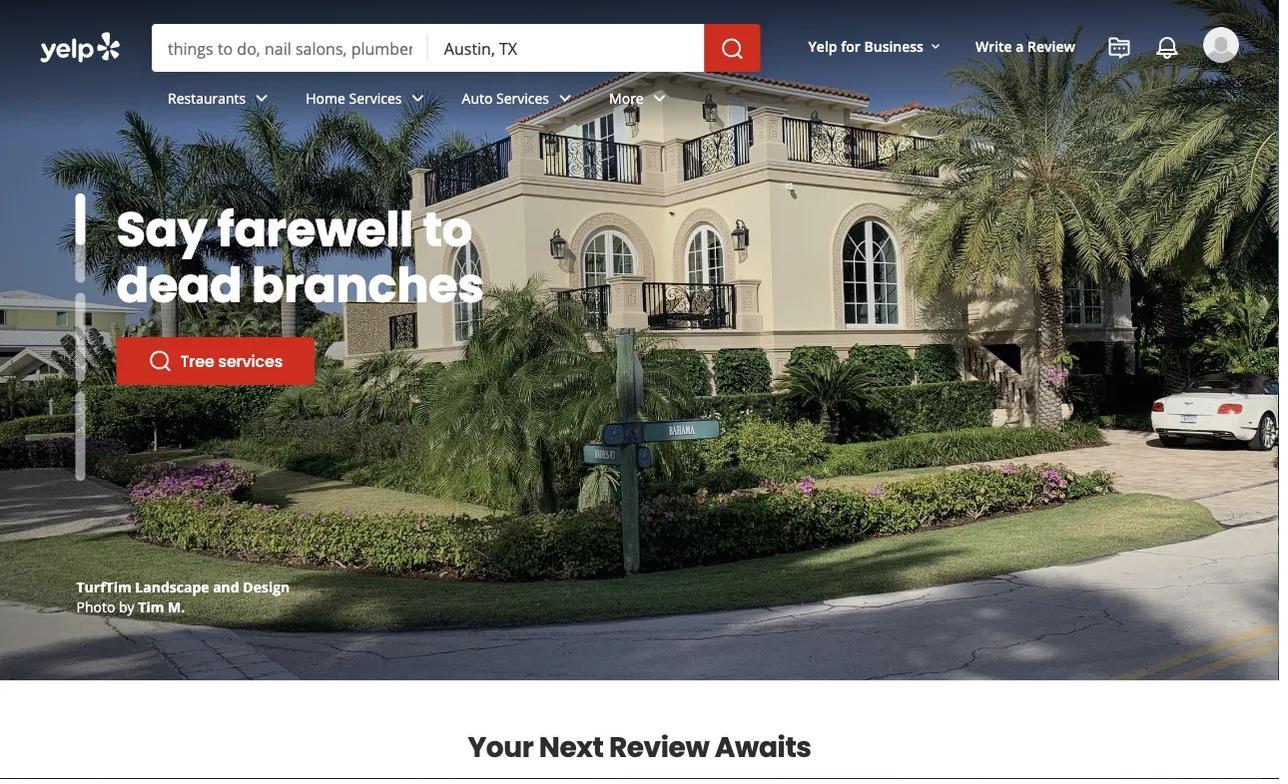 Task type: vqa. For each thing, say whether or not it's contained in the screenshot.
farewell
yes



Task type: describe. For each thing, give the bounding box(es) containing it.
branches
[[252, 252, 484, 319]]

farewell
[[217, 196, 413, 263]]

tim
[[138, 598, 164, 617]]

and
[[213, 578, 239, 597]]

search image
[[721, 37, 745, 61]]

yelp for business button
[[801, 28, 952, 64]]

home
[[306, 88, 345, 107]]

a
[[1016, 36, 1024, 55]]

landscape
[[135, 578, 209, 597]]

24 chevron down v2 image for auto services
[[553, 86, 577, 110]]

business categories element
[[152, 72, 1239, 130]]

yelp for business
[[809, 36, 924, 55]]

your
[[468, 728, 534, 767]]

write
[[976, 36, 1012, 55]]

turftim
[[76, 578, 132, 597]]

none field near
[[444, 37, 689, 59]]

write a review link
[[968, 28, 1084, 64]]

review for a
[[1028, 36, 1076, 55]]

restaurants link
[[152, 72, 290, 130]]

restaurants
[[168, 88, 246, 107]]

24 chevron down v2 image for more
[[648, 86, 672, 110]]

m.
[[168, 598, 185, 617]]

design
[[243, 578, 290, 597]]

16 chevron down v2 image
[[928, 39, 944, 55]]

auto
[[462, 88, 493, 107]]

home services link
[[290, 72, 446, 130]]

more
[[609, 88, 644, 107]]

for
[[841, 36, 861, 55]]

by
[[119, 598, 134, 617]]



Task type: locate. For each thing, give the bounding box(es) containing it.
explore banner section banner
[[0, 0, 1279, 681]]

None field
[[168, 37, 412, 59], [444, 37, 689, 59]]

services for auto services
[[496, 88, 549, 107]]

say
[[116, 196, 207, 263]]

0 vertical spatial review
[[1028, 36, 1076, 55]]

services for home services
[[349, 88, 402, 107]]

notifications image
[[1155, 36, 1179, 60]]

24 chevron down v2 image down near text box
[[553, 86, 577, 110]]

more link
[[593, 72, 688, 130]]

24 chevron down v2 image inside auto services link
[[553, 86, 577, 110]]

your next review awaits
[[468, 728, 812, 767]]

review right next
[[609, 728, 709, 767]]

24 search v2 image
[[148, 350, 172, 374]]

none field the find
[[168, 37, 412, 59]]

tree
[[180, 350, 214, 373]]

auto services link
[[446, 72, 593, 130]]

ruby a. image
[[1203, 27, 1239, 63]]

services right auto
[[496, 88, 549, 107]]

1 horizontal spatial none field
[[444, 37, 689, 59]]

0 horizontal spatial 24 chevron down v2 image
[[250, 86, 274, 110]]

24 chevron down v2 image inside home services link
[[406, 86, 430, 110]]

0 horizontal spatial services
[[349, 88, 402, 107]]

1 horizontal spatial services
[[496, 88, 549, 107]]

awaits
[[715, 728, 812, 767]]

tree services
[[180, 350, 283, 373]]

home services
[[306, 88, 402, 107]]

photo
[[76, 598, 115, 617]]

24 chevron down v2 image for home services
[[406, 86, 430, 110]]

user actions element
[[793, 25, 1267, 148]]

services inside auto services link
[[496, 88, 549, 107]]

none search field containing yelp for business
[[0, 0, 1279, 148]]

select slide image
[[75, 158, 85, 247]]

1 24 chevron down v2 image from the left
[[250, 86, 274, 110]]

1 vertical spatial review
[[609, 728, 709, 767]]

tree services link
[[116, 338, 315, 385]]

Find text field
[[168, 37, 412, 59]]

write a review
[[976, 36, 1076, 55]]

services
[[218, 350, 283, 373]]

turftim landscape and design link
[[76, 578, 290, 597]]

turftim landscape and design photo by tim m.
[[76, 578, 290, 617]]

0 horizontal spatial none field
[[168, 37, 412, 59]]

none field up auto services link
[[444, 37, 689, 59]]

2 none field from the left
[[444, 37, 689, 59]]

24 chevron down v2 image right "restaurants"
[[250, 86, 274, 110]]

None search field
[[0, 0, 1279, 148]]

to
[[423, 196, 472, 263]]

2 24 chevron down v2 image from the left
[[648, 86, 672, 110]]

1 none field from the left
[[168, 37, 412, 59]]

say farewell to dead branches
[[116, 196, 484, 319]]

24 chevron down v2 image
[[250, 86, 274, 110], [648, 86, 672, 110]]

Near text field
[[444, 37, 689, 59]]

services
[[349, 88, 402, 107], [496, 88, 549, 107]]

None search field
[[152, 24, 765, 72]]

dead
[[116, 252, 242, 319]]

24 chevron down v2 image
[[406, 86, 430, 110], [553, 86, 577, 110]]

review for next
[[609, 728, 709, 767]]

business
[[864, 36, 924, 55]]

1 24 chevron down v2 image from the left
[[406, 86, 430, 110]]

24 chevron down v2 image for restaurants
[[250, 86, 274, 110]]

review inside user actions element
[[1028, 36, 1076, 55]]

24 chevron down v2 image right more
[[648, 86, 672, 110]]

1 services from the left
[[349, 88, 402, 107]]

1 horizontal spatial review
[[1028, 36, 1076, 55]]

24 chevron down v2 image left auto
[[406, 86, 430, 110]]

1 horizontal spatial 24 chevron down v2 image
[[648, 86, 672, 110]]

tim m. link
[[138, 598, 185, 617]]

next
[[539, 728, 604, 767]]

2 services from the left
[[496, 88, 549, 107]]

services right home
[[349, 88, 402, 107]]

yelp
[[809, 36, 837, 55]]

review
[[1028, 36, 1076, 55], [609, 728, 709, 767]]

projects image
[[1108, 36, 1132, 60]]

0 horizontal spatial 24 chevron down v2 image
[[406, 86, 430, 110]]

auto services
[[462, 88, 549, 107]]

review right a
[[1028, 36, 1076, 55]]

2 24 chevron down v2 image from the left
[[553, 86, 577, 110]]

1 horizontal spatial 24 chevron down v2 image
[[553, 86, 577, 110]]

services inside home services link
[[349, 88, 402, 107]]

none search field inside explore banner section banner
[[152, 24, 765, 72]]

24 chevron down v2 image inside "more" link
[[648, 86, 672, 110]]

24 chevron down v2 image inside restaurants link
[[250, 86, 274, 110]]

none field up home
[[168, 37, 412, 59]]

0 horizontal spatial review
[[609, 728, 709, 767]]



